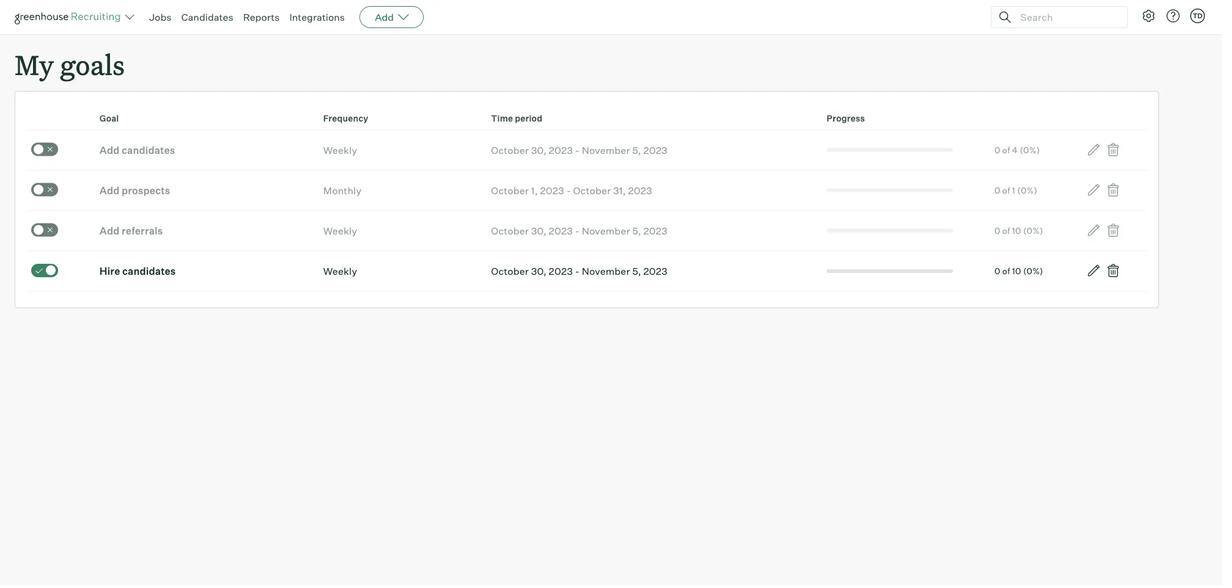 Task type: describe. For each thing, give the bounding box(es) containing it.
0 for hire candidates
[[995, 266, 1001, 277]]

progress bar for add referrals
[[827, 229, 953, 233]]

candidates
[[181, 11, 233, 23]]

configure image
[[1142, 9, 1156, 23]]

candidates link
[[181, 11, 233, 23]]

candidates for add candidates
[[122, 144, 175, 156]]

october 30, 2023 - november 5, 2023 for hire candidates
[[491, 265, 668, 277]]

october 30, 2023 - november 5, 2023 for add candidates
[[491, 144, 668, 156]]

0 of 1 (0%)
[[995, 185, 1038, 196]]

(0%) for add candidates
[[1020, 145, 1040, 155]]

add for add candidates
[[100, 144, 120, 156]]

of for hire candidates
[[1003, 266, 1010, 277]]

- for hire candidates
[[575, 265, 580, 277]]

0 for add referrals
[[995, 225, 1001, 236]]

time period
[[491, 113, 543, 124]]

period
[[515, 113, 543, 124]]

0 of 10 (0%) for add referrals
[[995, 225, 1044, 236]]

reports
[[243, 11, 280, 23]]

november for hire candidates
[[582, 265, 630, 277]]

10 for hire candidates
[[1012, 266, 1021, 277]]

hire
[[100, 265, 120, 277]]

october for add referrals
[[491, 225, 529, 237]]

remove goal icon image for add referrals
[[1106, 223, 1121, 238]]

0 of 4 (0%)
[[995, 145, 1040, 155]]

time
[[491, 113, 513, 124]]

integrations
[[289, 11, 345, 23]]

referrals
[[122, 225, 163, 237]]

(0%) for add prospects
[[1018, 185, 1038, 196]]

weekly for hire candidates
[[323, 265, 357, 277]]

october 1, 2023 - october 31, 2023
[[491, 184, 652, 197]]

weekly for add referrals
[[323, 225, 357, 237]]

of for add prospects
[[1003, 185, 1010, 196]]

frequency
[[323, 113, 368, 124]]

td button
[[1191, 9, 1205, 23]]

edit goal icon image for hire candidates
[[1087, 264, 1101, 278]]

0 for add prospects
[[995, 185, 1001, 196]]

10 for add referrals
[[1012, 225, 1021, 236]]

edit goal icon image for add referrals
[[1087, 223, 1101, 238]]

prospects
[[122, 184, 170, 197]]

1,
[[531, 184, 538, 197]]

add for add
[[375, 11, 394, 23]]

november for add referrals
[[582, 225, 630, 237]]

(0%) for hire candidates
[[1023, 266, 1044, 277]]

reports link
[[243, 11, 280, 23]]

goals
[[60, 46, 125, 83]]

5, for add referrals
[[632, 225, 641, 237]]

td button
[[1188, 6, 1208, 26]]

my
[[15, 46, 54, 83]]



Task type: locate. For each thing, give the bounding box(es) containing it.
31,
[[613, 184, 626, 197]]

- for add referrals
[[575, 225, 580, 237]]

0 vertical spatial 0 of 10 (0%)
[[995, 225, 1044, 236]]

30,
[[531, 144, 547, 156], [531, 225, 547, 237], [531, 265, 547, 277]]

3 30, from the top
[[531, 265, 547, 277]]

3 remove goal icon image from the top
[[1106, 223, 1121, 238]]

add
[[375, 11, 394, 23], [100, 144, 120, 156], [100, 184, 120, 197], [100, 225, 120, 237]]

add button
[[360, 6, 424, 28]]

2 vertical spatial 30,
[[531, 265, 547, 277]]

1 0 from the top
[[995, 145, 1001, 155]]

2 vertical spatial october 30, 2023 - november 5, 2023
[[491, 265, 668, 277]]

0 vertical spatial candidates
[[122, 144, 175, 156]]

3 november from the top
[[582, 265, 630, 277]]

candidates up prospects
[[122, 144, 175, 156]]

2 progress bar from the top
[[827, 189, 953, 192]]

add prospects
[[100, 184, 170, 197]]

october for hire candidates
[[491, 265, 529, 277]]

1 vertical spatial 10
[[1012, 266, 1021, 277]]

td
[[1193, 12, 1203, 20]]

1 of from the top
[[1003, 145, 1010, 155]]

2 5, from the top
[[632, 225, 641, 237]]

3 edit goal icon image from the top
[[1087, 223, 1101, 238]]

add for add referrals
[[100, 225, 120, 237]]

1 remove goal icon image from the top
[[1106, 143, 1121, 157]]

of for add referrals
[[1003, 225, 1010, 236]]

1 weekly from the top
[[323, 144, 357, 156]]

my goals
[[15, 46, 125, 83]]

monthly
[[323, 184, 362, 197]]

2 weekly from the top
[[323, 225, 357, 237]]

0 for add candidates
[[995, 145, 1001, 155]]

2 remove goal icon image from the top
[[1106, 183, 1121, 198]]

4 of from the top
[[1003, 266, 1010, 277]]

progress bar for add candidates
[[827, 148, 953, 152]]

4
[[1012, 145, 1018, 155]]

jobs link
[[149, 11, 172, 23]]

0 of 10 (0%) for hire candidates
[[995, 266, 1044, 277]]

progress
[[827, 113, 865, 124]]

0 vertical spatial 5,
[[632, 144, 641, 156]]

of
[[1003, 145, 1010, 155], [1003, 185, 1010, 196], [1003, 225, 1010, 236], [1003, 266, 1010, 277]]

candidates right hire
[[122, 265, 176, 277]]

2 october 30, 2023 - november 5, 2023 from the top
[[491, 225, 668, 237]]

4 progress bar from the top
[[827, 270, 953, 273]]

4 0 from the top
[[995, 266, 1001, 277]]

3 5, from the top
[[632, 265, 641, 277]]

3 weekly from the top
[[323, 265, 357, 277]]

1 november from the top
[[582, 144, 630, 156]]

2 vertical spatial november
[[582, 265, 630, 277]]

progress bar for add prospects
[[827, 189, 953, 192]]

edit goal icon image for add candidates
[[1087, 143, 1101, 157]]

3 0 from the top
[[995, 225, 1001, 236]]

(0%) for add referrals
[[1023, 225, 1044, 236]]

0 of 10 (0%)
[[995, 225, 1044, 236], [995, 266, 1044, 277]]

1 vertical spatial weekly
[[323, 225, 357, 237]]

1 edit goal icon image from the top
[[1087, 143, 1101, 157]]

None checkbox
[[31, 224, 58, 237]]

1 0 of 10 (0%) from the top
[[995, 225, 1044, 236]]

2 0 from the top
[[995, 185, 1001, 196]]

edit goal icon image for add prospects
[[1087, 183, 1101, 198]]

5, for add candidates
[[632, 144, 641, 156]]

add inside popup button
[[375, 11, 394, 23]]

1 progress bar from the top
[[827, 148, 953, 152]]

add candidates
[[100, 144, 175, 156]]

0 vertical spatial 10
[[1012, 225, 1021, 236]]

weekly for add candidates
[[323, 144, 357, 156]]

november
[[582, 144, 630, 156], [582, 225, 630, 237], [582, 265, 630, 277]]

october 30, 2023 - november 5, 2023 for add referrals
[[491, 225, 668, 237]]

2 november from the top
[[582, 225, 630, 237]]

remove goal icon image for hire candidates
[[1106, 264, 1121, 278]]

30, for add candidates
[[531, 144, 547, 156]]

0
[[995, 145, 1001, 155], [995, 185, 1001, 196], [995, 225, 1001, 236], [995, 266, 1001, 277]]

weekly
[[323, 144, 357, 156], [323, 225, 357, 237], [323, 265, 357, 277]]

remove goal icon image for add prospects
[[1106, 183, 1121, 198]]

progress bar for hire candidates
[[827, 270, 953, 273]]

1
[[1012, 185, 1016, 196]]

november for add candidates
[[582, 144, 630, 156]]

candidates
[[122, 144, 175, 156], [122, 265, 176, 277]]

1 10 from the top
[[1012, 225, 1021, 236]]

2 of from the top
[[1003, 185, 1010, 196]]

5, for hire candidates
[[632, 265, 641, 277]]

1 vertical spatial 5,
[[632, 225, 641, 237]]

1 vertical spatial candidates
[[122, 265, 176, 277]]

0 vertical spatial november
[[582, 144, 630, 156]]

jobs
[[149, 11, 172, 23]]

candidates for hire candidates
[[122, 265, 176, 277]]

2 vertical spatial weekly
[[323, 265, 357, 277]]

30, for add referrals
[[531, 225, 547, 237]]

0 vertical spatial weekly
[[323, 144, 357, 156]]

2 0 of 10 (0%) from the top
[[995, 266, 1044, 277]]

greenhouse recruiting image
[[15, 10, 125, 24]]

1 vertical spatial november
[[582, 225, 630, 237]]

- for add candidates
[[575, 144, 580, 156]]

2023
[[549, 144, 573, 156], [644, 144, 668, 156], [540, 184, 564, 197], [628, 184, 652, 197], [549, 225, 573, 237], [644, 225, 668, 237], [549, 265, 573, 277], [644, 265, 668, 277]]

3 october 30, 2023 - november 5, 2023 from the top
[[491, 265, 668, 277]]

add for add prospects
[[100, 184, 120, 197]]

1 october 30, 2023 - november 5, 2023 from the top
[[491, 144, 668, 156]]

1 vertical spatial 0 of 10 (0%)
[[995, 266, 1044, 277]]

- for add prospects
[[567, 184, 571, 197]]

0 vertical spatial 30,
[[531, 144, 547, 156]]

1 vertical spatial october 30, 2023 - november 5, 2023
[[491, 225, 668, 237]]

october 30, 2023 - november 5, 2023
[[491, 144, 668, 156], [491, 225, 668, 237], [491, 265, 668, 277]]

integrations link
[[289, 11, 345, 23]]

2 30, from the top
[[531, 225, 547, 237]]

of for add candidates
[[1003, 145, 1010, 155]]

10
[[1012, 225, 1021, 236], [1012, 266, 1021, 277]]

progress bar
[[827, 148, 953, 152], [827, 189, 953, 192], [827, 229, 953, 233], [827, 270, 953, 273]]

1 30, from the top
[[531, 144, 547, 156]]

remove goal icon image for add candidates
[[1106, 143, 1121, 157]]

october for add prospects
[[491, 184, 529, 197]]

add referrals
[[100, 225, 163, 237]]

remove goal icon image
[[1106, 143, 1121, 157], [1106, 183, 1121, 198], [1106, 223, 1121, 238], [1106, 264, 1121, 278]]

4 edit goal icon image from the top
[[1087, 264, 1101, 278]]

1 vertical spatial 30,
[[531, 225, 547, 237]]

1 5, from the top
[[632, 144, 641, 156]]

4 remove goal icon image from the top
[[1106, 264, 1121, 278]]

None checkbox
[[31, 143, 58, 156], [31, 183, 58, 197], [31, 264, 58, 277], [31, 143, 58, 156], [31, 183, 58, 197], [31, 264, 58, 277]]

2 edit goal icon image from the top
[[1087, 183, 1101, 198]]

2 vertical spatial 5,
[[632, 265, 641, 277]]

-
[[575, 144, 580, 156], [567, 184, 571, 197], [575, 225, 580, 237], [575, 265, 580, 277]]

5,
[[632, 144, 641, 156], [632, 225, 641, 237], [632, 265, 641, 277]]

goal
[[100, 113, 119, 124]]

3 progress bar from the top
[[827, 229, 953, 233]]

30, for hire candidates
[[531, 265, 547, 277]]

Search text field
[[1018, 8, 1117, 26]]

hire candidates
[[100, 265, 176, 277]]

3 of from the top
[[1003, 225, 1010, 236]]

(0%)
[[1020, 145, 1040, 155], [1018, 185, 1038, 196], [1023, 225, 1044, 236], [1023, 266, 1044, 277]]

october for add candidates
[[491, 144, 529, 156]]

2 10 from the top
[[1012, 266, 1021, 277]]

october
[[491, 144, 529, 156], [491, 184, 529, 197], [573, 184, 611, 197], [491, 225, 529, 237], [491, 265, 529, 277]]

edit goal icon image
[[1087, 143, 1101, 157], [1087, 183, 1101, 198], [1087, 223, 1101, 238], [1087, 264, 1101, 278]]

0 vertical spatial october 30, 2023 - november 5, 2023
[[491, 144, 668, 156]]



Task type: vqa. For each thing, say whether or not it's contained in the screenshot.


